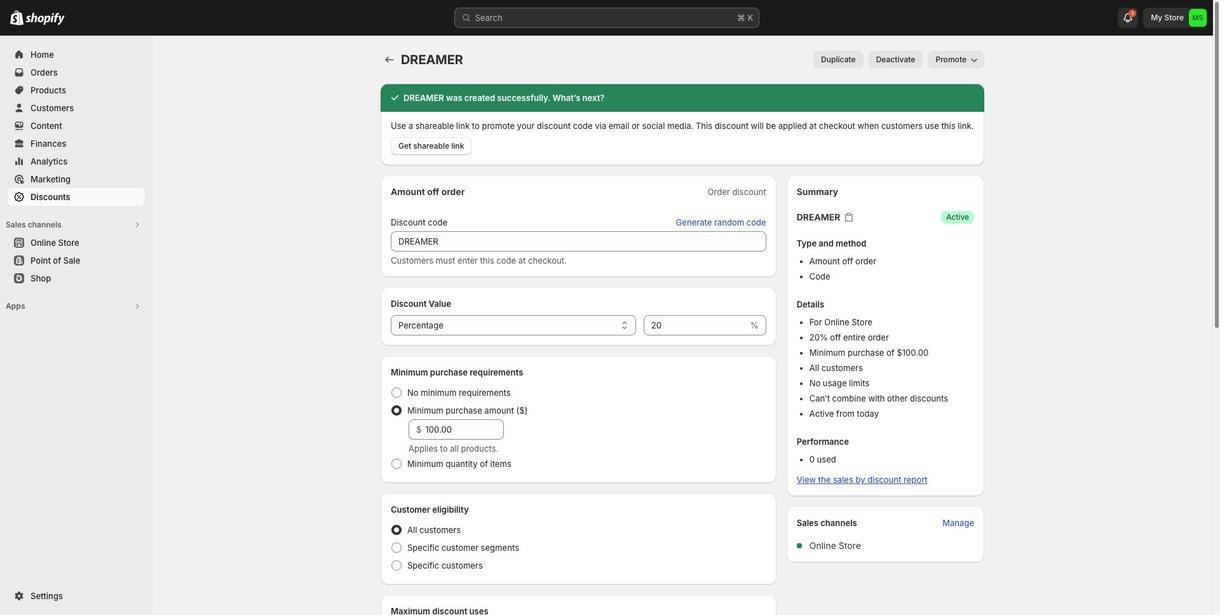 Task type: describe. For each thing, give the bounding box(es) containing it.
0.00 text field
[[425, 419, 504, 440]]



Task type: vqa. For each thing, say whether or not it's contained in the screenshot.
second "list" from the left
no



Task type: locate. For each thing, give the bounding box(es) containing it.
shopify image
[[10, 10, 24, 25], [25, 13, 65, 25]]

None text field
[[391, 231, 766, 252]]

1 horizontal spatial shopify image
[[25, 13, 65, 25]]

None text field
[[644, 315, 748, 336]]

0 horizontal spatial shopify image
[[10, 10, 24, 25]]

my store image
[[1189, 9, 1207, 27]]



